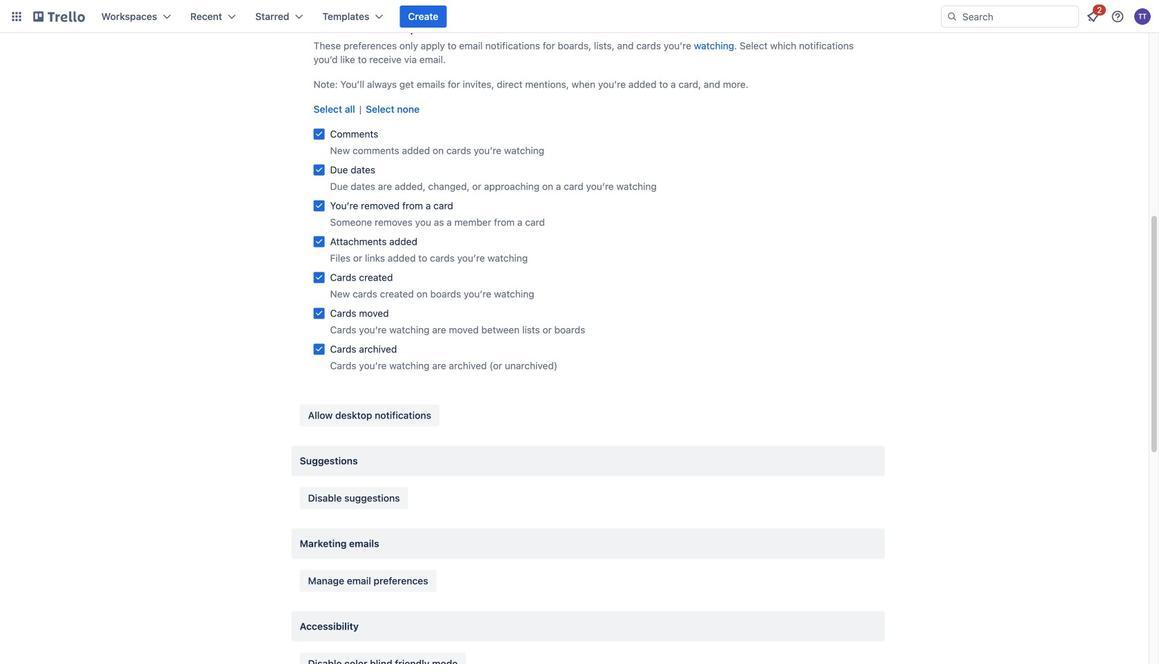 Task type: describe. For each thing, give the bounding box(es) containing it.
2 notifications image
[[1085, 8, 1101, 25]]

back to home image
[[33, 6, 85, 28]]



Task type: vqa. For each thing, say whether or not it's contained in the screenshot.
"2 notifications" image
yes



Task type: locate. For each thing, give the bounding box(es) containing it.
search image
[[947, 11, 958, 22]]

primary element
[[0, 0, 1159, 33]]

open information menu image
[[1111, 10, 1125, 23]]

terry turtle (terryturtle) image
[[1135, 8, 1151, 25]]

Search field
[[958, 7, 1079, 26]]



